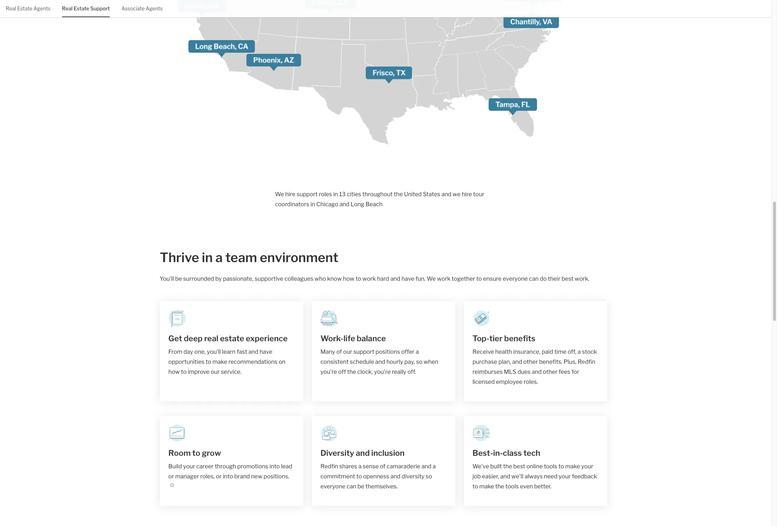 Task type: vqa. For each thing, say whether or not it's contained in the screenshot.
the "real"
yes



Task type: locate. For each thing, give the bounding box(es) containing it.
we hire support roles in 13 cities throughout the united states and we hire tour coordinators in chicago and long beach
[[275, 191, 484, 208]]

0 horizontal spatial everyone
[[321, 484, 346, 491]]

other
[[524, 359, 538, 366], [543, 369, 558, 376]]

to down opportunities
[[181, 369, 187, 376]]

in
[[333, 191, 338, 198], [311, 201, 315, 208], [202, 250, 213, 266]]

1 agents from the left
[[33, 5, 50, 11]]

promotions
[[237, 464, 268, 471]]

1 vertical spatial how
[[168, 369, 180, 376]]

or right roles, in the bottom of the page
[[216, 474, 222, 481]]

and down positions
[[375, 359, 385, 366]]

1 horizontal spatial real
[[62, 5, 73, 11]]

and down camaraderie
[[391, 474, 401, 481]]

0 vertical spatial support
[[297, 191, 318, 198]]

1 horizontal spatial in
[[311, 201, 315, 208]]

and inside "link"
[[356, 449, 370, 458]]

make down easier,
[[480, 484, 494, 491]]

have left fun.
[[402, 276, 415, 283]]

2 horizontal spatial your
[[582, 464, 594, 471]]

real for real estate agents
[[6, 5, 16, 11]]

surrounded
[[183, 276, 214, 283]]

1 vertical spatial into
[[223, 474, 233, 481]]

0 vertical spatial be
[[175, 276, 182, 283]]

a right offer
[[416, 349, 419, 356]]

of inside many of our support positions offer a consistent schedule and hourly pay, so when you're off the clock, you're really off.
[[337, 349, 342, 356]]

your right need
[[559, 474, 571, 481]]

how right know
[[343, 276, 355, 283]]

agents inside associate agents link
[[146, 5, 163, 11]]

our
[[343, 349, 352, 356], [211, 369, 220, 376]]

0 horizontal spatial our
[[211, 369, 220, 376]]

0 vertical spatial we
[[275, 191, 284, 198]]

0 horizontal spatial have
[[260, 349, 273, 356]]

room to grow
[[168, 449, 221, 458]]

class
[[503, 449, 522, 458]]

1 horizontal spatial make
[[480, 484, 494, 491]]

supportive
[[255, 276, 283, 283]]

0 vertical spatial can
[[529, 276, 539, 283]]

1 vertical spatial our
[[211, 369, 220, 376]]

diversity and inclusion link
[[321, 448, 447, 459]]

really
[[392, 369, 406, 376]]

2 work from the left
[[437, 276, 451, 283]]

a
[[216, 250, 223, 266], [416, 349, 419, 356], [578, 349, 581, 356], [359, 464, 362, 471], [433, 464, 436, 471]]

of
[[337, 349, 342, 356], [380, 464, 386, 471]]

we up coordinators
[[275, 191, 284, 198]]

everyone down commitment
[[321, 484, 346, 491]]

tools
[[544, 464, 558, 471], [506, 484, 519, 491]]

a right off, at right bottom
[[578, 349, 581, 356]]

1 horizontal spatial we
[[427, 276, 436, 283]]

have down experience
[[260, 349, 273, 356]]

we right fun.
[[427, 276, 436, 283]]

work-life balance link
[[321, 333, 447, 345]]

yard sign image
[[168, 310, 186, 327]]

into up positions.
[[270, 464, 280, 471]]

0 vertical spatial our
[[343, 349, 352, 356]]

redfin down stock
[[578, 359, 596, 366]]

the left the united
[[394, 191, 403, 198]]

and right hard
[[391, 276, 400, 283]]

to down the "job"
[[473, 484, 478, 491]]

1 vertical spatial support
[[354, 349, 375, 356]]

best inside 'we've built the best online tools to make your job easier, and we'll always need your feedback to make the tools even better.'
[[514, 464, 525, 471]]

0 horizontal spatial how
[[168, 369, 180, 376]]

0 horizontal spatial tools
[[506, 484, 519, 491]]

work-life balance
[[321, 334, 386, 344]]

in left chicago
[[311, 201, 315, 208]]

into
[[270, 464, 280, 471], [223, 474, 233, 481]]

1 horizontal spatial you're
[[374, 369, 391, 376]]

0 horizontal spatial hire
[[285, 191, 296, 198]]

benefits
[[504, 334, 536, 344]]

how
[[343, 276, 355, 283], [168, 369, 180, 376]]

roles
[[319, 191, 332, 198]]

you're down consistent
[[321, 369, 337, 376]]

build your career through promotions into lead or manager roles, or into brand new positions.
[[168, 464, 292, 481]]

be right you'll at left bottom
[[175, 276, 182, 283]]

0 horizontal spatial of
[[337, 349, 342, 356]]

hire right we on the right of page
[[462, 191, 472, 198]]

we
[[275, 191, 284, 198], [427, 276, 436, 283]]

0 vertical spatial other
[[524, 359, 538, 366]]

service.
[[221, 369, 242, 376]]

0 vertical spatial make
[[213, 359, 227, 366]]

2 estate from the left
[[74, 5, 89, 11]]

support up schedule
[[354, 349, 375, 356]]

tools up need
[[544, 464, 558, 471]]

or
[[168, 474, 174, 481], [216, 474, 222, 481]]

1 horizontal spatial hire
[[462, 191, 472, 198]]

from
[[168, 349, 182, 356]]

to left grow
[[192, 449, 200, 458]]

1 vertical spatial so
[[426, 474, 432, 481]]

by
[[215, 276, 222, 283]]

0 horizontal spatial or
[[168, 474, 174, 481]]

in-
[[493, 449, 503, 458]]

can
[[529, 276, 539, 283], [347, 484, 356, 491]]

1 or from the left
[[168, 474, 174, 481]]

support up coordinators
[[297, 191, 318, 198]]

1 horizontal spatial redfin
[[578, 359, 596, 366]]

tier
[[490, 334, 503, 344]]

1 horizontal spatial agents
[[146, 5, 163, 11]]

0 horizontal spatial we
[[275, 191, 284, 198]]

1 vertical spatial can
[[347, 484, 356, 491]]

1 horizontal spatial be
[[358, 484, 364, 491]]

best right their
[[562, 276, 574, 283]]

one,
[[194, 349, 206, 356]]

0 horizontal spatial be
[[175, 276, 182, 283]]

states
[[423, 191, 440, 198]]

0 horizontal spatial work
[[363, 276, 376, 283]]

can down commitment
[[347, 484, 356, 491]]

0 horizontal spatial make
[[213, 359, 227, 366]]

life
[[344, 334, 355, 344]]

0 horizontal spatial can
[[347, 484, 356, 491]]

1 vertical spatial have
[[260, 349, 273, 356]]

0 vertical spatial how
[[343, 276, 355, 283]]

0 horizontal spatial support
[[297, 191, 318, 198]]

13
[[339, 191, 346, 198]]

2 agents from the left
[[146, 5, 163, 11]]

work
[[363, 276, 376, 283], [437, 276, 451, 283]]

shares
[[339, 464, 357, 471]]

1 horizontal spatial tools
[[544, 464, 558, 471]]

the down easier,
[[496, 484, 504, 491]]

0 horizontal spatial in
[[202, 250, 213, 266]]

your up feedback
[[582, 464, 594, 471]]

our down life
[[343, 349, 352, 356]]

2 vertical spatial make
[[480, 484, 494, 491]]

and down 13
[[340, 201, 350, 208]]

1 horizontal spatial best
[[562, 276, 574, 283]]

long
[[351, 201, 365, 208]]

0 horizontal spatial redfin
[[321, 464, 338, 471]]

manager
[[175, 474, 199, 481]]

chicago
[[317, 201, 338, 208]]

your up manager
[[183, 464, 195, 471]]

plus,
[[564, 359, 577, 366]]

0 vertical spatial redfin
[[578, 359, 596, 366]]

redfin up commitment
[[321, 464, 338, 471]]

inclusion
[[371, 449, 405, 458]]

0 horizontal spatial best
[[514, 464, 525, 471]]

lead
[[281, 464, 292, 471]]

1 vertical spatial of
[[380, 464, 386, 471]]

support inside many of our support positions offer a consistent schedule and hourly pay, so when you're off the clock, you're really off.
[[354, 349, 375, 356]]

redfin agent image
[[168, 425, 186, 442]]

0 horizontal spatial your
[[183, 464, 195, 471]]

1 vertical spatial everyone
[[321, 484, 346, 491]]

1 horizontal spatial into
[[270, 464, 280, 471]]

recommendations
[[229, 359, 278, 366]]

work left together
[[437, 276, 451, 283]]

into down through
[[223, 474, 233, 481]]

hire up coordinators
[[285, 191, 296, 198]]

brand
[[234, 474, 250, 481]]

and up sense
[[356, 449, 370, 458]]

2 horizontal spatial in
[[333, 191, 338, 198]]

support
[[90, 5, 110, 11]]

thrive
[[160, 250, 199, 266]]

make up feedback
[[566, 464, 580, 471]]

who
[[315, 276, 326, 283]]

0 horizontal spatial real
[[6, 5, 16, 11]]

get
[[168, 334, 182, 344]]

everyone right ensure
[[503, 276, 528, 283]]

tools down we'll on the bottom of page
[[506, 484, 519, 491]]

and inside many of our support positions offer a consistent schedule and hourly pay, so when you're off the clock, you're really off.
[[375, 359, 385, 366]]

dues
[[518, 369, 531, 376]]

many of our support positions offer a consistent schedule and hourly pay, so when you're off the clock, you're really off.
[[321, 349, 439, 376]]

how down opportunities
[[168, 369, 180, 376]]

roles,
[[200, 474, 215, 481]]

work left hard
[[363, 276, 376, 283]]

1 horizontal spatial of
[[380, 464, 386, 471]]

consistent
[[321, 359, 349, 366]]

0 vertical spatial so
[[416, 359, 423, 366]]

to left ensure
[[477, 276, 482, 283]]

everyone
[[503, 276, 528, 283], [321, 484, 346, 491]]

agents inside real estate agents link
[[33, 5, 50, 11]]

1 vertical spatial tools
[[506, 484, 519, 491]]

0 vertical spatial in
[[333, 191, 338, 198]]

the right off
[[347, 369, 356, 376]]

to
[[356, 276, 361, 283], [477, 276, 482, 283], [206, 359, 211, 366], [181, 369, 187, 376], [192, 449, 200, 458], [559, 464, 564, 471], [356, 474, 362, 481], [473, 484, 478, 491]]

1 horizontal spatial so
[[426, 474, 432, 481]]

redfin inside receive health insurance, paid time off, a stock purchase plan, and other benefits. plus, redfin reimburses mls dues and other fees for licensed employee roles.
[[578, 359, 596, 366]]

1 horizontal spatial our
[[343, 349, 352, 356]]

1 vertical spatial best
[[514, 464, 525, 471]]

of right sense
[[380, 464, 386, 471]]

can inside redfin shares a sense of camaraderie and a commitment to openness and diversity so everyone can be themselves.
[[347, 484, 356, 491]]

0 horizontal spatial you're
[[321, 369, 337, 376]]

1 real from the left
[[6, 5, 16, 11]]

so right diversity on the right bottom of the page
[[426, 474, 432, 481]]

2 real from the left
[[62, 5, 73, 11]]

make down you'll
[[213, 359, 227, 366]]

you're down hourly
[[374, 369, 391, 376]]

other down benefits.
[[543, 369, 558, 376]]

best-
[[473, 449, 493, 458]]

the right built
[[503, 464, 512, 471]]

best up we'll on the bottom of page
[[514, 464, 525, 471]]

mls
[[504, 369, 516, 376]]

a inside receive health insurance, paid time off, a stock purchase plan, and other benefits. plus, redfin reimburses mls dues and other fees for licensed employee roles.
[[578, 349, 581, 356]]

can left do
[[529, 276, 539, 283]]

redfin diversity icon image
[[321, 425, 338, 442]]

1 horizontal spatial have
[[402, 276, 415, 283]]

roles.
[[524, 379, 538, 386]]

be down openness
[[358, 484, 364, 491]]

to down shares
[[356, 474, 362, 481]]

in up surrounded at the bottom left
[[202, 250, 213, 266]]

from day one, you'll learn fast and have opportunities to make recommendations on how to improve our service.
[[168, 349, 286, 376]]

redfin
[[578, 359, 596, 366], [321, 464, 338, 471]]

1 horizontal spatial estate
[[74, 5, 89, 11]]

0 vertical spatial everyone
[[503, 276, 528, 283]]

even
[[520, 484, 533, 491]]

themselves.
[[366, 484, 398, 491]]

redfin inside redfin shares a sense of camaraderie and a commitment to openness and diversity so everyone can be themselves.
[[321, 464, 338, 471]]

1 vertical spatial other
[[543, 369, 558, 376]]

real estate agents link
[[6, 0, 50, 16]]

together
[[452, 276, 475, 283]]

1 horizontal spatial support
[[354, 349, 375, 356]]

0 horizontal spatial agents
[[33, 5, 50, 11]]

so inside redfin shares a sense of camaraderie and a commitment to openness and diversity so everyone can be themselves.
[[426, 474, 432, 481]]

in left 13
[[333, 191, 338, 198]]

make inside from day one, you'll learn fast and have opportunities to make recommendations on how to improve our service.
[[213, 359, 227, 366]]

your
[[183, 464, 195, 471], [582, 464, 594, 471], [559, 474, 571, 481]]

1 horizontal spatial or
[[216, 474, 222, 481]]

1 estate from the left
[[17, 5, 32, 11]]

we'll
[[512, 474, 524, 481]]

we've built the best online tools to make your job easier, and we'll always need your feedback to make the tools even better.
[[473, 464, 597, 491]]

1 vertical spatial make
[[566, 464, 580, 471]]

1 vertical spatial be
[[358, 484, 364, 491]]

of up consistent
[[337, 349, 342, 356]]

offer
[[401, 349, 415, 356]]

1 horizontal spatial work
[[437, 276, 451, 283]]

0 vertical spatial of
[[337, 349, 342, 356]]

1 vertical spatial in
[[311, 201, 315, 208]]

and up recommendations
[[249, 349, 258, 356]]

so right pay,
[[416, 359, 423, 366]]

2 horizontal spatial make
[[566, 464, 580, 471]]

1 vertical spatial redfin
[[321, 464, 338, 471]]

disclaimer image
[[170, 484, 174, 488]]

and left we on the right of page
[[442, 191, 452, 198]]

0 horizontal spatial so
[[416, 359, 423, 366]]

2 vertical spatial in
[[202, 250, 213, 266]]

estate for support
[[74, 5, 89, 11]]

and left we'll on the bottom of page
[[500, 474, 510, 481]]

0 horizontal spatial estate
[[17, 5, 32, 11]]

best
[[562, 276, 574, 283], [514, 464, 525, 471]]

or up disclaimer image
[[168, 474, 174, 481]]

thrive in a team environment
[[160, 250, 339, 266]]

other down insurance,
[[524, 359, 538, 366]]

colleagues
[[285, 276, 314, 283]]

our left service.
[[211, 369, 220, 376]]



Task type: describe. For each thing, give the bounding box(es) containing it.
time
[[555, 349, 567, 356]]

1 horizontal spatial other
[[543, 369, 558, 376]]

room to grow link
[[168, 448, 295, 459]]

you'll
[[207, 349, 221, 356]]

2 hire from the left
[[462, 191, 472, 198]]

support inside the we hire support roles in 13 cities throughout the united states and we hire tour coordinators in chicago and long beach
[[297, 191, 318, 198]]

you'll be surrounded by passionate, supportive colleagues who know how to work hard and have fun. we work together to ensure everyone can do their best work.
[[160, 276, 590, 283]]

the inside the we hire support roles in 13 cities throughout the united states and we hire tour coordinators in chicago and long beach
[[394, 191, 403, 198]]

when
[[424, 359, 439, 366]]

estate
[[220, 334, 244, 344]]

openness
[[363, 474, 389, 481]]

real estate support link
[[62, 0, 110, 16]]

0 horizontal spatial into
[[223, 474, 233, 481]]

real
[[204, 334, 218, 344]]

hands shaking image
[[321, 310, 338, 327]]

clock,
[[358, 369, 373, 376]]

have inside from day one, you'll learn fast and have opportunities to make recommendations on how to improve our service.
[[260, 349, 273, 356]]

2 you're from the left
[[374, 369, 391, 376]]

to right online
[[559, 464, 564, 471]]

how inside from day one, you'll learn fast and have opportunities to make recommendations on how to improve our service.
[[168, 369, 180, 376]]

0 vertical spatial tools
[[544, 464, 558, 471]]

top-tier benefits
[[473, 334, 536, 344]]

the inside many of our support positions offer a consistent schedule and hourly pay, so when you're off the clock, you're really off.
[[347, 369, 356, 376]]

0 vertical spatial best
[[562, 276, 574, 283]]

real for real estate support
[[62, 5, 73, 11]]

a up by
[[216, 250, 223, 266]]

to right know
[[356, 276, 361, 283]]

positions.
[[264, 474, 289, 481]]

always
[[525, 474, 543, 481]]

be inside redfin shares a sense of camaraderie and a commitment to openness and diversity so everyone can be themselves.
[[358, 484, 364, 491]]

1 you're from the left
[[321, 369, 337, 376]]

everyone inside redfin shares a sense of camaraderie and a commitment to openness and diversity so everyone can be themselves.
[[321, 484, 346, 491]]

need
[[544, 474, 558, 481]]

pay,
[[405, 359, 415, 366]]

off.
[[408, 369, 416, 376]]

throughout
[[363, 191, 393, 198]]

0 vertical spatial have
[[402, 276, 415, 283]]

and up diversity on the right bottom of the page
[[422, 464, 432, 471]]

get deep real estate experience
[[168, 334, 288, 344]]

work.
[[575, 276, 590, 283]]

paid
[[542, 349, 553, 356]]

digital marketing image
[[473, 425, 490, 442]]

our inside from day one, you'll learn fast and have opportunities to make recommendations on how to improve our service.
[[211, 369, 220, 376]]

we
[[453, 191, 461, 198]]

top-
[[473, 334, 490, 344]]

our inside many of our support positions offer a consistent schedule and hourly pay, so when you're off the clock, you're really off.
[[343, 349, 352, 356]]

money bag image
[[473, 310, 490, 327]]

team
[[225, 250, 257, 266]]

1 horizontal spatial everyone
[[503, 276, 528, 283]]

improve
[[188, 369, 210, 376]]

1 horizontal spatial your
[[559, 474, 571, 481]]

career
[[196, 464, 214, 471]]

work-
[[321, 334, 344, 344]]

fast
[[237, 349, 247, 356]]

associate agents link
[[121, 0, 163, 16]]

many
[[321, 349, 335, 356]]

licensed
[[473, 379, 495, 386]]

reimburses
[[473, 369, 503, 376]]

best-in-class tech
[[473, 449, 541, 458]]

a left sense
[[359, 464, 362, 471]]

1 work from the left
[[363, 276, 376, 283]]

receive
[[473, 349, 494, 356]]

stock
[[582, 349, 597, 356]]

best-in-class tech link
[[473, 448, 599, 459]]

positions
[[376, 349, 400, 356]]

united
[[404, 191, 422, 198]]

tech
[[524, 449, 541, 458]]

on
[[279, 359, 286, 366]]

and inside from day one, you'll learn fast and have opportunities to make recommendations on how to improve our service.
[[249, 349, 258, 356]]

your inside the build your career through promotions into lead or manager roles, or into brand new positions.
[[183, 464, 195, 471]]

2 or from the left
[[216, 474, 222, 481]]

hourly
[[387, 359, 403, 366]]

insurance,
[[513, 349, 541, 356]]

deep
[[184, 334, 203, 344]]

coordinators
[[275, 201, 309, 208]]

room
[[168, 449, 191, 458]]

top-tier benefits link
[[473, 333, 599, 345]]

1 vertical spatial we
[[427, 276, 436, 283]]

estate for agents
[[17, 5, 32, 11]]

receive health insurance, paid time off, a stock purchase plan, and other benefits. plus, redfin reimburses mls dues and other fees for licensed employee roles.
[[473, 349, 597, 386]]

1 horizontal spatial how
[[343, 276, 355, 283]]

ensure
[[483, 276, 502, 283]]

so inside many of our support positions offer a consistent schedule and hourly pay, so when you're off the clock, you're really off.
[[416, 359, 423, 366]]

environment
[[260, 250, 339, 266]]

feedback
[[572, 474, 597, 481]]

online
[[527, 464, 543, 471]]

to inside redfin shares a sense of camaraderie and a commitment to openness and diversity so everyone can be themselves.
[[356, 474, 362, 481]]

associate agents
[[121, 5, 163, 11]]

camaraderie
[[387, 464, 420, 471]]

job
[[473, 474, 481, 481]]

and up 'roles.'
[[532, 369, 542, 376]]

a right camaraderie
[[433, 464, 436, 471]]

tour
[[473, 191, 484, 198]]

easier,
[[482, 474, 499, 481]]

off
[[338, 369, 346, 376]]

fun.
[[416, 276, 426, 283]]

support locations map image
[[160, 0, 612, 147]]

built
[[490, 464, 502, 471]]

new
[[251, 474, 262, 481]]

experience
[[246, 334, 288, 344]]

1 hire from the left
[[285, 191, 296, 198]]

0 vertical spatial into
[[270, 464, 280, 471]]

of inside redfin shares a sense of camaraderie and a commitment to openness and diversity so everyone can be themselves.
[[380, 464, 386, 471]]

do
[[540, 276, 547, 283]]

learn
[[222, 349, 236, 356]]

we inside the we hire support roles in 13 cities throughout the united states and we hire tour coordinators in chicago and long beach
[[275, 191, 284, 198]]

to down you'll
[[206, 359, 211, 366]]

sense
[[363, 464, 379, 471]]

0 horizontal spatial other
[[524, 359, 538, 366]]

diversity
[[321, 449, 354, 458]]

fees
[[559, 369, 571, 376]]

redfin shares a sense of camaraderie and a commitment to openness and diversity so everyone can be themselves.
[[321, 464, 436, 491]]

for
[[572, 369, 579, 376]]

cities
[[347, 191, 361, 198]]

and inside 'we've built the best online tools to make your job easier, and we'll always need your feedback to make the tools even better.'
[[500, 474, 510, 481]]

diversity
[[402, 474, 425, 481]]

and up dues
[[512, 359, 522, 366]]

1 horizontal spatial can
[[529, 276, 539, 283]]

know
[[327, 276, 342, 283]]

a inside many of our support positions offer a consistent schedule and hourly pay, so when you're off the clock, you're really off.
[[416, 349, 419, 356]]

real estate agents
[[6, 5, 50, 11]]

employee
[[496, 379, 523, 386]]

health
[[495, 349, 512, 356]]



